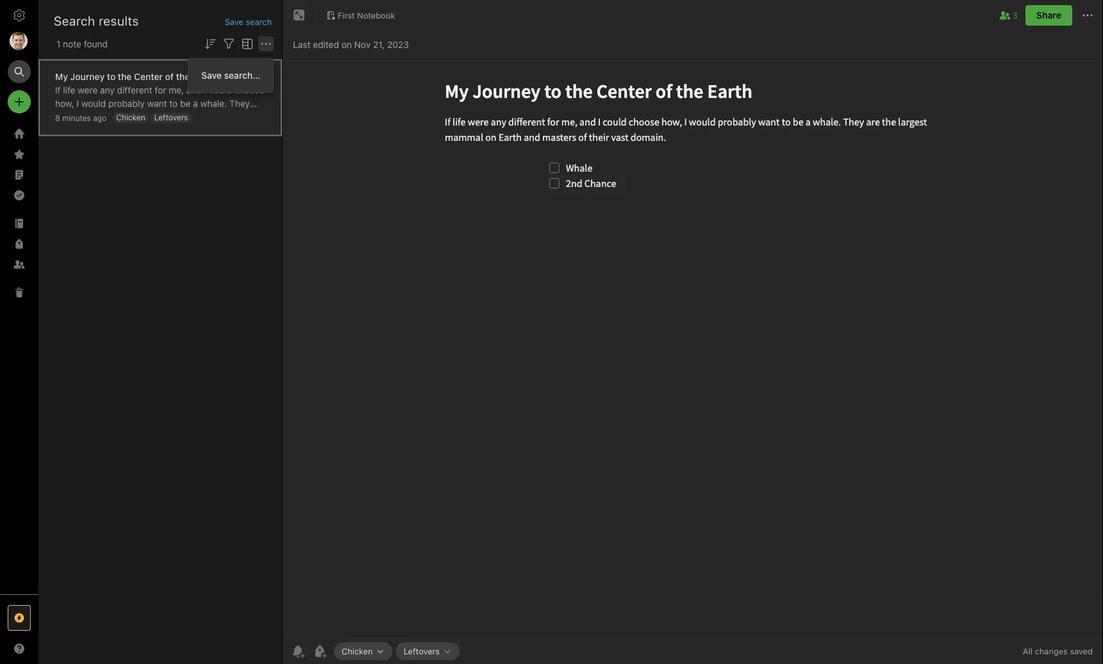 Task type: vqa. For each thing, say whether or not it's contained in the screenshot.
Attach
no



Task type: locate. For each thing, give the bounding box(es) containing it.
to
[[107, 71, 116, 82], [169, 98, 178, 109]]

to left be
[[169, 98, 178, 109]]

search…
[[224, 70, 260, 81]]

of inside the if life were any different for me, and i could choose how, i would probably want to be a whale. they are the largest mammal on earth and masters of their vast d...
[[245, 112, 253, 122]]

0 vertical spatial to
[[107, 71, 116, 82]]

first
[[338, 10, 355, 20]]

chicken right add tag image
[[342, 647, 373, 657]]

would
[[81, 98, 106, 109]]

my journey to the center of the earth
[[55, 71, 215, 82]]

whale.
[[200, 98, 227, 109]]

1 vertical spatial to
[[169, 98, 178, 109]]

of
[[165, 71, 174, 82], [245, 112, 253, 122]]

note window element
[[283, 0, 1103, 665]]

edited
[[313, 39, 339, 50]]

first notebook
[[338, 10, 395, 20]]

search results
[[54, 13, 139, 28]]

0 horizontal spatial on
[[155, 112, 165, 122]]

share
[[1037, 10, 1062, 21]]

0 vertical spatial chicken
[[116, 113, 145, 122]]

life
[[63, 85, 75, 95]]

save inside button
[[225, 17, 243, 26]]

settings image
[[12, 8, 27, 23]]

i left could
[[204, 85, 207, 95]]

masters
[[210, 112, 243, 122]]

1 horizontal spatial save
[[225, 17, 243, 26]]

search
[[246, 17, 272, 26]]

nov
[[354, 39, 371, 50]]

Leftovers Tag actions field
[[440, 648, 452, 656]]

1 vertical spatial of
[[245, 112, 253, 122]]

0 vertical spatial leftovers
[[154, 113, 188, 122]]

and down a at top
[[192, 112, 207, 122]]

Note Editor text field
[[283, 62, 1103, 639]]

journey
[[70, 71, 105, 82]]

want
[[147, 98, 167, 109]]

0 horizontal spatial of
[[165, 71, 174, 82]]

1 horizontal spatial leftovers
[[404, 647, 440, 657]]

last
[[293, 39, 311, 50]]

0 vertical spatial save
[[225, 17, 243, 26]]

were
[[78, 85, 98, 95]]

0 vertical spatial on
[[342, 39, 352, 50]]

they
[[229, 98, 250, 109]]

leftovers down want
[[154, 113, 188, 122]]

1 horizontal spatial chicken
[[342, 647, 373, 657]]

are
[[55, 112, 68, 122]]

choose
[[234, 85, 264, 95]]

Chicken Tag actions field
[[373, 648, 385, 656]]

note
[[63, 38, 81, 49]]

1 horizontal spatial i
[[204, 85, 207, 95]]

leftovers right the chicken tag actions field
[[404, 647, 440, 657]]

1 vertical spatial on
[[155, 112, 165, 122]]

1 vertical spatial earth
[[167, 112, 189, 122]]

save up could
[[201, 70, 222, 81]]

earth
[[192, 71, 215, 82], [167, 112, 189, 122]]

0 horizontal spatial i
[[77, 98, 79, 109]]

1 vertical spatial save
[[201, 70, 222, 81]]

the up vast
[[71, 112, 84, 122]]

1 vertical spatial i
[[77, 98, 79, 109]]

1 vertical spatial leftovers
[[404, 647, 440, 657]]

8
[[55, 113, 60, 122]]

of up me,
[[165, 71, 174, 82]]

and
[[186, 85, 202, 95], [192, 112, 207, 122]]

0 horizontal spatial chicken
[[116, 113, 145, 122]]

the up different on the top of page
[[118, 71, 132, 82]]

Account field
[[0, 28, 38, 54]]

0 horizontal spatial save
[[201, 70, 222, 81]]

save
[[225, 17, 243, 26], [201, 70, 222, 81]]

click to expand image
[[33, 641, 43, 656]]

my
[[55, 71, 68, 82]]

1 horizontal spatial earth
[[192, 71, 215, 82]]

and up a at top
[[186, 85, 202, 95]]

0 vertical spatial earth
[[192, 71, 215, 82]]

add filters image
[[221, 36, 237, 51]]

i right how,
[[77, 98, 79, 109]]

chicken inside button
[[342, 647, 373, 657]]

1 vertical spatial chicken
[[342, 647, 373, 657]]

i
[[204, 85, 207, 95], [77, 98, 79, 109]]

vast
[[76, 125, 94, 136]]

the inside the if life were any different for me, and i could choose how, i would probably want to be a whale. they are the largest mammal on earth and masters of their vast d...
[[71, 112, 84, 122]]

leftovers button
[[396, 643, 460, 661]]

on down want
[[155, 112, 165, 122]]

how,
[[55, 98, 74, 109]]

earth down be
[[167, 112, 189, 122]]

0 horizontal spatial earth
[[167, 112, 189, 122]]

expand note image
[[292, 8, 307, 23]]

to up the any
[[107, 71, 116, 82]]

the
[[118, 71, 132, 82], [176, 71, 190, 82], [71, 112, 84, 122]]

saved
[[1070, 647, 1093, 657]]

the up me,
[[176, 71, 190, 82]]

account image
[[10, 32, 28, 50]]

1 horizontal spatial to
[[169, 98, 178, 109]]

earth inside the if life were any different for me, and i could choose how, i would probably want to be a whale. they are the largest mammal on earth and masters of their vast d...
[[167, 112, 189, 122]]

any
[[100, 85, 115, 95]]

all changes saved
[[1023, 647, 1093, 657]]

search
[[54, 13, 95, 28]]

1 horizontal spatial on
[[342, 39, 352, 50]]

save search…
[[201, 70, 260, 81]]

View options field
[[237, 35, 255, 51]]

on
[[342, 39, 352, 50], [155, 112, 165, 122]]

leftovers inside button
[[404, 647, 440, 657]]

Sort options field
[[203, 35, 218, 51]]

leftovers
[[154, 113, 188, 122], [404, 647, 440, 657]]

edit search image
[[8, 60, 31, 83]]

changes
[[1035, 647, 1068, 657]]

tree
[[0, 124, 38, 594]]

on left nov
[[342, 39, 352, 50]]

notebook
[[357, 10, 395, 20]]

earth up could
[[192, 71, 215, 82]]

0 vertical spatial and
[[186, 85, 202, 95]]

chicken down probably
[[116, 113, 145, 122]]

center
[[134, 71, 163, 82]]

to inside the if life were any different for me, and i could choose how, i would probably want to be a whale. they are the largest mammal on earth and masters of their vast d...
[[169, 98, 178, 109]]

1 horizontal spatial of
[[245, 112, 253, 122]]

save up add filters field on the left
[[225, 17, 243, 26]]

if life were any different for me, and i could choose how, i would probably want to be a whale. they are the largest mammal on earth and masters of their vast d...
[[55, 85, 264, 136]]

of down they
[[245, 112, 253, 122]]

0 horizontal spatial the
[[71, 112, 84, 122]]

chicken
[[116, 113, 145, 122], [342, 647, 373, 657]]



Task type: describe. For each thing, give the bounding box(es) containing it.
upgrade image
[[12, 611, 27, 626]]

more actions image
[[1080, 8, 1096, 23]]

1 horizontal spatial the
[[118, 71, 132, 82]]

for
[[155, 85, 166, 95]]

share button
[[1026, 5, 1073, 26]]

first notebook button
[[322, 6, 400, 24]]

1 note found
[[56, 38, 108, 49]]

save search button
[[225, 15, 272, 28]]

could
[[209, 85, 232, 95]]

save for save search
[[225, 17, 243, 26]]

add tag image
[[312, 644, 328, 660]]

home image
[[12, 126, 27, 142]]

their
[[55, 125, 74, 136]]

results
[[99, 13, 139, 28]]

mammal
[[117, 112, 152, 122]]

ago
[[93, 113, 107, 122]]

me,
[[169, 85, 184, 95]]

More options field
[[258, 35, 274, 51]]

1 vertical spatial and
[[192, 112, 207, 122]]

3
[[1013, 10, 1018, 20]]

WHAT'S NEW field
[[0, 639, 38, 660]]

8 minutes ago
[[55, 113, 107, 122]]

d...
[[96, 125, 109, 136]]

found
[[84, 38, 108, 49]]

0 vertical spatial i
[[204, 85, 207, 95]]

on inside the if life were any different for me, and i could choose how, i would probably want to be a whale. they are the largest mammal on earth and masters of their vast d...
[[155, 112, 165, 122]]

on inside 'note window' element
[[342, 39, 352, 50]]

2 horizontal spatial the
[[176, 71, 190, 82]]

2023
[[387, 39, 409, 50]]

3 button
[[997, 8, 1018, 23]]

0 horizontal spatial to
[[107, 71, 116, 82]]

probably
[[108, 98, 145, 109]]

a
[[193, 98, 198, 109]]

save for save search…
[[201, 70, 222, 81]]

0 horizontal spatial leftovers
[[154, 113, 188, 122]]

1
[[56, 38, 60, 49]]

chicken button
[[334, 643, 393, 661]]

if
[[55, 85, 61, 95]]

add a reminder image
[[290, 644, 306, 660]]

largest
[[86, 112, 115, 122]]

minutes
[[62, 113, 91, 122]]

save search
[[225, 17, 272, 26]]

More actions field
[[1080, 5, 1096, 26]]

0 vertical spatial of
[[165, 71, 174, 82]]

last edited on nov 21, 2023
[[293, 39, 409, 50]]

be
[[180, 98, 191, 109]]

21,
[[373, 39, 385, 50]]

different
[[117, 85, 152, 95]]

Add filters field
[[221, 35, 237, 51]]

save search… link
[[189, 66, 273, 84]]

all
[[1023, 647, 1033, 657]]



